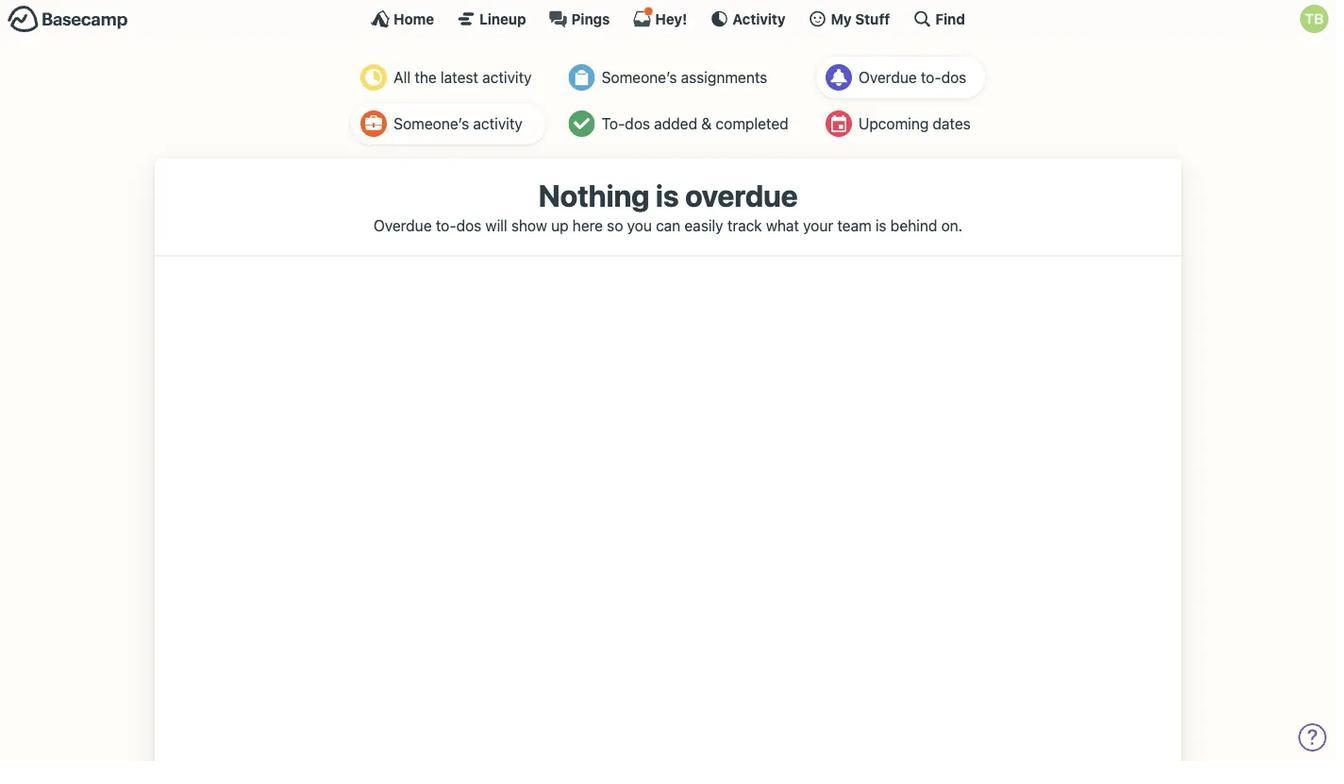 Task type: locate. For each thing, give the bounding box(es) containing it.
what
[[766, 216, 800, 234]]

1 horizontal spatial dos
[[625, 115, 651, 133]]

overdue inside nothing is overdue overdue to-dos will show up here so you can easily track what your team is behind on.
[[374, 216, 432, 234]]

pings button
[[549, 9, 610, 28]]

here
[[573, 216, 603, 234]]

dos up dates
[[942, 68, 967, 86]]

behind
[[891, 216, 938, 234]]

find
[[936, 10, 966, 27]]

to- left will
[[436, 216, 457, 234]]

1 horizontal spatial someone's
[[602, 68, 678, 86]]

0 vertical spatial to-
[[921, 68, 942, 86]]

2 vertical spatial dos
[[457, 216, 482, 234]]

1 vertical spatial someone's
[[394, 115, 469, 133]]

all the latest activity link
[[351, 57, 546, 98]]

assignments
[[681, 68, 768, 86]]

on.
[[942, 216, 963, 234]]

to- up upcoming dates
[[921, 68, 942, 86]]

1 vertical spatial overdue
[[374, 216, 432, 234]]

activity report image
[[361, 64, 387, 91]]

someone's activity link
[[351, 103, 546, 144]]

all the latest activity
[[394, 68, 532, 86]]

someone's down the
[[394, 115, 469, 133]]

overdue to-dos
[[859, 68, 967, 86]]

0 vertical spatial is
[[656, 178, 679, 213]]

dos left added
[[625, 115, 651, 133]]

to-
[[602, 115, 625, 133]]

activity right the latest on the left top of page
[[483, 68, 532, 86]]

so
[[607, 216, 624, 234]]

someone's
[[602, 68, 678, 86], [394, 115, 469, 133]]

0 horizontal spatial to-
[[436, 216, 457, 234]]

home link
[[371, 9, 435, 28]]

0 horizontal spatial dos
[[457, 216, 482, 234]]

up
[[552, 216, 569, 234]]

to-dos added & completed
[[602, 115, 789, 133]]

tim burton image
[[1301, 5, 1329, 33]]

switch accounts image
[[8, 5, 128, 34]]

show
[[512, 216, 548, 234]]

activity down all the latest activity
[[473, 115, 523, 133]]

activity
[[483, 68, 532, 86], [473, 115, 523, 133]]

0 horizontal spatial someone's
[[394, 115, 469, 133]]

home
[[394, 10, 435, 27]]

someone's assignments link
[[560, 57, 803, 98]]

my stuff
[[831, 10, 891, 27]]

is right team
[[876, 216, 887, 234]]

schedule image
[[826, 110, 852, 137]]

is
[[656, 178, 679, 213], [876, 216, 887, 234]]

1 vertical spatial to-
[[436, 216, 457, 234]]

to-dos added & completed link
[[560, 103, 803, 144]]

to-
[[921, 68, 942, 86], [436, 216, 457, 234]]

0 vertical spatial overdue
[[859, 68, 917, 86]]

upcoming dates
[[859, 115, 971, 133]]

is up can
[[656, 178, 679, 213]]

main element
[[0, 0, 1337, 37]]

0 horizontal spatial overdue
[[374, 216, 432, 234]]

upcoming
[[859, 115, 929, 133]]

overdue
[[685, 178, 798, 213]]

overdue left will
[[374, 216, 432, 234]]

1 horizontal spatial is
[[876, 216, 887, 234]]

hey! button
[[633, 7, 688, 28]]

the
[[415, 68, 437, 86]]

overdue up upcoming
[[859, 68, 917, 86]]

0 vertical spatial dos
[[942, 68, 967, 86]]

track
[[728, 216, 763, 234]]

can
[[656, 216, 681, 234]]

1 vertical spatial is
[[876, 216, 887, 234]]

1 horizontal spatial to-
[[921, 68, 942, 86]]

activity
[[733, 10, 786, 27]]

0 vertical spatial someone's
[[602, 68, 678, 86]]

overdue
[[859, 68, 917, 86], [374, 216, 432, 234]]

to- inside nothing is overdue overdue to-dos will show up here so you can easily track what your team is behind on.
[[436, 216, 457, 234]]

easily
[[685, 216, 724, 234]]

completed
[[716, 115, 789, 133]]

2 horizontal spatial dos
[[942, 68, 967, 86]]

dos left will
[[457, 216, 482, 234]]

lineup link
[[457, 9, 526, 28]]

dos
[[942, 68, 967, 86], [625, 115, 651, 133], [457, 216, 482, 234]]

team
[[838, 216, 872, 234]]

someone's up to-
[[602, 68, 678, 86]]



Task type: vqa. For each thing, say whether or not it's contained in the screenshot.
the To-
yes



Task type: describe. For each thing, give the bounding box(es) containing it.
your
[[804, 216, 834, 234]]

someone's assignments
[[602, 68, 768, 86]]

all
[[394, 68, 411, 86]]

someone's for someone's activity
[[394, 115, 469, 133]]

reports image
[[826, 64, 852, 91]]

my stuff button
[[809, 9, 891, 28]]

added
[[655, 115, 698, 133]]

1 horizontal spatial overdue
[[859, 68, 917, 86]]

someone's activity
[[394, 115, 523, 133]]

1 vertical spatial activity
[[473, 115, 523, 133]]

pings
[[572, 10, 610, 27]]

person report image
[[361, 110, 387, 137]]

overdue to-dos link
[[817, 57, 986, 98]]

hey!
[[656, 10, 688, 27]]

find button
[[913, 9, 966, 28]]

nothing is overdue overdue to-dos will show up here so you can easily track what your team is behind on.
[[374, 178, 963, 234]]

lineup
[[480, 10, 526, 27]]

dates
[[933, 115, 971, 133]]

my
[[831, 10, 852, 27]]

you
[[628, 216, 652, 234]]

&
[[702, 115, 712, 133]]

nothing
[[539, 178, 650, 213]]

0 horizontal spatial is
[[656, 178, 679, 213]]

will
[[486, 216, 508, 234]]

1 vertical spatial dos
[[625, 115, 651, 133]]

upcoming dates link
[[817, 103, 986, 144]]

stuff
[[856, 10, 891, 27]]

0 vertical spatial activity
[[483, 68, 532, 86]]

todo image
[[569, 110, 595, 137]]

assignment image
[[569, 64, 595, 91]]

someone's for someone's assignments
[[602, 68, 678, 86]]

dos inside nothing is overdue overdue to-dos will show up here so you can easily track what your team is behind on.
[[457, 216, 482, 234]]

activity link
[[710, 9, 786, 28]]

latest
[[441, 68, 479, 86]]



